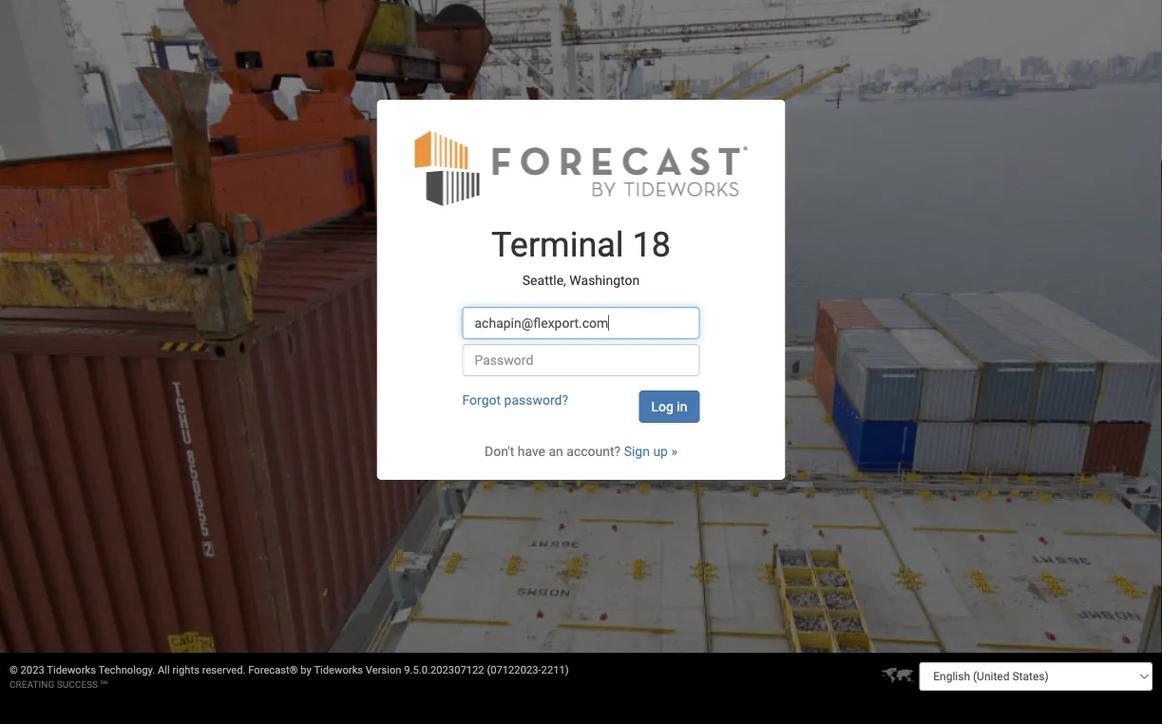 Task type: describe. For each thing, give the bounding box(es) containing it.
forecast® by tideworks image
[[415, 128, 747, 207]]

»
[[671, 443, 677, 459]]

sign
[[624, 443, 650, 459]]

up
[[653, 443, 668, 459]]

terminal
[[491, 225, 624, 265]]

seattle,
[[522, 272, 566, 288]]

forecast®
[[248, 664, 298, 676]]

Email or username text field
[[462, 307, 700, 339]]

2 tideworks from the left
[[314, 664, 363, 676]]

2211)
[[541, 664, 569, 676]]

Password password field
[[462, 344, 700, 376]]

terminal 18 seattle, washington
[[491, 225, 671, 288]]

have
[[518, 443, 545, 459]]

© 2023 tideworks technology. all rights reserved. forecast® by tideworks version 9.5.0.202307122 (07122023-2211) creating success ℠
[[10, 664, 569, 690]]

don't
[[485, 443, 514, 459]]

log
[[651, 398, 674, 414]]

don't have an account? sign up »
[[485, 443, 677, 459]]

©
[[10, 664, 18, 676]]

in
[[677, 398, 687, 414]]

version
[[366, 664, 401, 676]]

all
[[158, 664, 170, 676]]

2023
[[20, 664, 44, 676]]

log in button
[[639, 390, 700, 423]]

(07122023-
[[487, 664, 541, 676]]

℠
[[100, 678, 107, 690]]

an
[[549, 443, 563, 459]]



Task type: locate. For each thing, give the bounding box(es) containing it.
forgot
[[462, 392, 501, 407]]

sign up » link
[[624, 443, 677, 459]]

success
[[57, 678, 98, 690]]

1 horizontal spatial tideworks
[[314, 664, 363, 676]]

by
[[301, 664, 312, 676]]

reserved.
[[202, 664, 246, 676]]

tideworks right "by"
[[314, 664, 363, 676]]

forgot password? log in
[[462, 392, 687, 414]]

forgot password? link
[[462, 392, 568, 407]]

password?
[[504, 392, 568, 407]]

rights
[[173, 664, 199, 676]]

tideworks
[[47, 664, 96, 676], [314, 664, 363, 676]]

0 horizontal spatial tideworks
[[47, 664, 96, 676]]

1 tideworks from the left
[[47, 664, 96, 676]]

18
[[632, 225, 671, 265]]

account?
[[567, 443, 621, 459]]

tideworks up success at the bottom of the page
[[47, 664, 96, 676]]

washington
[[569, 272, 640, 288]]

9.5.0.202307122
[[404, 664, 484, 676]]

technology.
[[98, 664, 155, 676]]

creating
[[10, 678, 54, 690]]



Task type: vqa. For each thing, say whether or not it's contained in the screenshot.
the Log in "button"
yes



